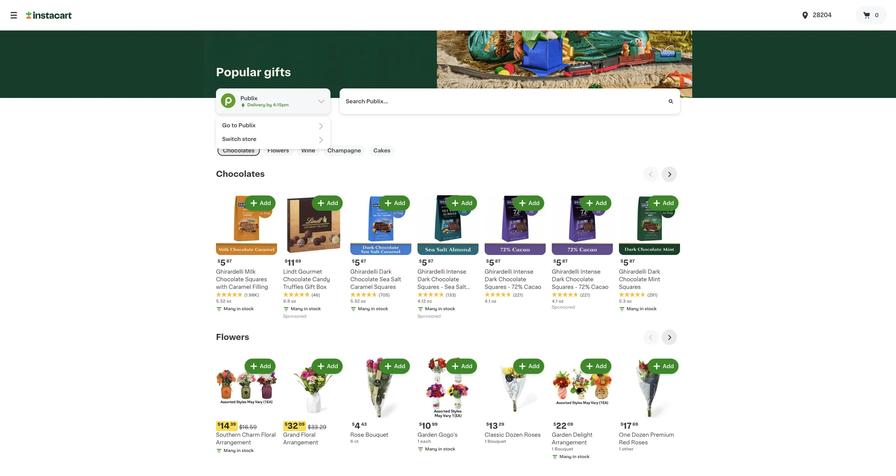 Task type: locate. For each thing, give the bounding box(es) containing it.
10
[[422, 423, 431, 431]]

14
[[220, 423, 230, 431]]

2 ghirardelli from the left
[[351, 270, 378, 275]]

5.32
[[216, 300, 226, 304], [351, 300, 360, 304]]

2 intense from the left
[[514, 270, 534, 275]]

2 87 from the left
[[361, 260, 366, 264]]

dozen
[[506, 433, 523, 439], [632, 433, 649, 439]]

2 horizontal spatial -
[[575, 285, 578, 290]]

oz inside 'product' group
[[291, 300, 296, 304]]

caramel inside ghirardelli milk chocolate squares with caramel filling
[[229, 285, 251, 290]]

0 vertical spatial publix
[[241, 96, 258, 101]]

1 inside garden delight arrangement 1 bouquet
[[552, 448, 554, 452]]

ghirardelli inside ghirardelli milk chocolate squares with caramel filling
[[216, 270, 244, 275]]

1 vertical spatial item carousel region
[[216, 330, 681, 477]]

2 oz from the left
[[291, 300, 296, 304]]

salt inside ghirardelli dark chocolate sea salt caramel squares
[[391, 277, 401, 283]]

1 5 from the left
[[220, 259, 226, 267]]

09 for 22
[[568, 423, 574, 427]]

2 garden from the left
[[552, 433, 572, 439]]

(291)
[[648, 294, 658, 298]]

sea
[[380, 277, 390, 283], [445, 285, 455, 290]]

0 horizontal spatial bouquet
[[366, 433, 389, 439]]

stock down garden delight arrangement 1 bouquet
[[578, 456, 590, 460]]

ghirardelli for ghirardelli dark chocolate mint squares's the add button
[[619, 270, 647, 275]]

5
[[220, 259, 226, 267], [355, 259, 360, 267], [422, 259, 427, 267], [489, 259, 495, 267], [557, 259, 562, 267], [624, 259, 629, 267]]

ct
[[354, 440, 359, 445]]

$ inside $ 32 09
[[285, 423, 288, 427]]

add button for ghirardelli milk chocolate squares with caramel filling
[[245, 197, 275, 211]]

$ 5 87 for the add button for ghirardelli milk chocolate squares with caramel filling
[[218, 259, 232, 267]]

dozen inside one dozen premium red roses 1 other
[[632, 433, 649, 439]]

1 horizontal spatial -
[[508, 285, 511, 290]]

intense inside ghirardelli intense dark chocolate squares - sea salt soiree
[[447, 270, 467, 275]]

product group
[[216, 195, 277, 314], [283, 195, 344, 321], [351, 195, 412, 314], [418, 195, 479, 321], [485, 195, 546, 305], [552, 195, 613, 312], [619, 195, 681, 314], [216, 358, 277, 456], [283, 358, 344, 447], [351, 358, 412, 446], [418, 358, 479, 455], [485, 358, 546, 446], [552, 358, 613, 463], [619, 358, 681, 453]]

0 horizontal spatial arrangement
[[216, 441, 251, 446]]

- inside ghirardelli intense dark chocolate squares - sea salt soiree
[[441, 285, 443, 290]]

cacao
[[524, 285, 542, 290], [592, 285, 609, 290]]

0 vertical spatial flowers
[[268, 148, 289, 154]]

add for ghirardelli milk chocolate squares with caramel filling
[[260, 201, 271, 206]]

1 vertical spatial publix
[[239, 123, 256, 128]]

chocolates down chocolates 'button'
[[216, 170, 265, 178]]

add button for classic dozen roses
[[514, 360, 544, 374]]

stock down (291) on the bottom of page
[[645, 308, 657, 312]]

dozen for 17
[[632, 433, 649, 439]]

6 ghirardelli from the left
[[619, 270, 647, 275]]

0 horizontal spatial 09
[[299, 423, 305, 427]]

1 ghirardelli from the left
[[216, 270, 244, 275]]

available at 6 more stores
[[249, 125, 306, 130]]

5.32 oz down 'with'
[[216, 300, 232, 304]]

southern
[[216, 433, 241, 439]]

$ inside $ 4 43
[[352, 423, 355, 427]]

sponsored badge image
[[552, 306, 575, 310], [283, 315, 306, 319], [418, 315, 441, 319]]

$ 5 87 for the add button corresponding to ghirardelli intense dark chocolate squares - 72% cacao
[[487, 259, 501, 267]]

1 dozen from the left
[[506, 433, 523, 439]]

5.32 down ghirardelli dark chocolate sea salt caramel squares
[[351, 300, 360, 304]]

1 $ 5 87 from the left
[[218, 259, 232, 267]]

09 inside $ 22 09
[[568, 423, 574, 427]]

5.32 oz
[[216, 300, 232, 304], [351, 300, 366, 304]]

2 ghirardelli intense dark chocolate squares - 72% cacao from the left
[[552, 270, 609, 290]]

many
[[224, 308, 236, 312], [291, 308, 303, 312], [358, 308, 370, 312], [425, 308, 438, 312], [627, 308, 639, 312], [425, 448, 438, 452], [224, 450, 236, 454], [560, 456, 572, 460]]

in down ghirardelli dark chocolate sea salt caramel squares
[[371, 308, 375, 312]]

6 inside rose bouquet 6 ct
[[351, 440, 353, 445]]

2 caramel from the left
[[351, 285, 373, 290]]

in
[[237, 308, 241, 312], [304, 308, 308, 312], [371, 308, 375, 312], [439, 308, 442, 312], [640, 308, 644, 312], [439, 448, 442, 452], [237, 450, 241, 454], [573, 456, 577, 460]]

arrangement down southern
[[216, 441, 251, 446]]

1 4.1 oz from the left
[[485, 300, 497, 304]]

1 garden from the left
[[418, 433, 438, 439]]

many in stock
[[224, 308, 254, 312], [291, 308, 321, 312], [358, 308, 388, 312], [425, 308, 456, 312], [627, 308, 657, 312], [425, 448, 456, 452], [224, 450, 254, 454], [560, 456, 590, 460]]

1 arrangement from the left
[[216, 441, 251, 446]]

add button for garden delight arrangement
[[582, 360, 611, 374]]

add for rose bouquet
[[394, 364, 406, 370]]

intense
[[447, 270, 467, 275], [514, 270, 534, 275], [581, 270, 601, 275]]

gourmet
[[298, 270, 322, 275]]

many down southern
[[224, 450, 236, 454]]

3 ghirardelli from the left
[[418, 270, 445, 275]]

1 vertical spatial flowers
[[216, 334, 249, 342]]

1 floral from the left
[[261, 433, 276, 439]]

0 horizontal spatial dozen
[[506, 433, 523, 439]]

6 $ 5 87 from the left
[[621, 259, 635, 267]]

0 horizontal spatial caramel
[[229, 285, 251, 290]]

publix right to
[[239, 123, 256, 128]]

arrangement down the grand
[[283, 441, 318, 446]]

sea up (133) on the bottom of the page
[[445, 285, 455, 290]]

0 horizontal spatial 5.32
[[216, 300, 226, 304]]

1 horizontal spatial 5.32
[[351, 300, 360, 304]]

1 horizontal spatial salt
[[456, 285, 466, 290]]

5.3
[[619, 300, 626, 304]]

roses inside classic dozen roses 1 bouquet
[[524, 433, 541, 439]]

garden inside garden delight arrangement 1 bouquet
[[552, 433, 572, 439]]

squares inside ghirardelli dark chocolate mint squares
[[619, 285, 641, 290]]

7 chocolate from the left
[[619, 277, 647, 283]]

0 horizontal spatial ghirardelli intense dark chocolate squares - 72% cacao
[[485, 270, 542, 290]]

chocolates down the switch store
[[223, 148, 255, 154]]

2 horizontal spatial bouquet
[[555, 448, 574, 452]]

stock
[[242, 308, 254, 312], [309, 308, 321, 312], [376, 308, 388, 312], [443, 308, 456, 312], [645, 308, 657, 312], [443, 448, 456, 452], [242, 450, 254, 454], [578, 456, 590, 460]]

1 inside classic dozen roses 1 bouquet
[[485, 440, 487, 445]]

5.32 for ghirardelli dark chocolate sea salt caramel squares
[[351, 300, 360, 304]]

(705)
[[379, 294, 390, 298]]

to
[[232, 123, 237, 128]]

add
[[260, 201, 271, 206], [327, 201, 338, 206], [394, 201, 406, 206], [462, 201, 473, 206], [529, 201, 540, 206], [596, 201, 607, 206], [663, 201, 674, 206], [260, 364, 271, 370], [327, 364, 338, 370], [394, 364, 406, 370], [462, 364, 473, 370], [529, 364, 540, 370], [596, 364, 607, 370], [663, 364, 674, 370]]

5 87 from the left
[[563, 260, 568, 264]]

0 vertical spatial item carousel region
[[216, 167, 681, 324]]

1 left other
[[619, 448, 621, 452]]

bouquet down $ 22 09
[[555, 448, 574, 452]]

harris teeter logo image
[[226, 122, 238, 133]]

1 vertical spatial salt
[[456, 285, 466, 290]]

1 horizontal spatial 6
[[351, 440, 353, 445]]

1 inside one dozen premium red roses 1 other
[[619, 448, 621, 452]]

ghirardelli inside ghirardelli dark chocolate mint squares
[[619, 270, 647, 275]]

1 horizontal spatial ghirardelli intense dark chocolate squares - 72% cacao
[[552, 270, 609, 290]]

sponsored badge image for ghirardelli intense dark chocolate squares - sea salt soiree
[[418, 315, 441, 319]]

0 horizontal spatial cacao
[[524, 285, 542, 290]]

1 horizontal spatial bouquet
[[488, 440, 506, 445]]

1 horizontal spatial floral
[[301, 433, 316, 439]]

publix brand logo image
[[221, 93, 236, 108]]

add for ghirardelli dark chocolate sea salt caramel squares
[[394, 201, 406, 206]]

0 horizontal spatial garden
[[418, 433, 438, 439]]

product group containing 11
[[283, 195, 344, 321]]

ghirardelli
[[216, 270, 244, 275], [351, 270, 378, 275], [418, 270, 445, 275], [485, 270, 512, 275], [552, 270, 580, 275], [619, 270, 647, 275]]

dozen inside classic dozen roses 1 bouquet
[[506, 433, 523, 439]]

many in stock down (705)
[[358, 308, 388, 312]]

garden down 22
[[552, 433, 572, 439]]

switch
[[222, 137, 241, 142]]

wine
[[302, 148, 315, 154]]

caramel inside ghirardelli dark chocolate sea salt caramel squares
[[351, 285, 373, 290]]

3 arrangement from the left
[[552, 441, 587, 446]]

dark inside ghirardelli intense dark chocolate squares - sea salt soiree
[[418, 277, 430, 283]]

3 intense from the left
[[581, 270, 601, 275]]

chocolates inside item carousel region
[[216, 170, 265, 178]]

add button
[[245, 197, 275, 211], [313, 197, 342, 211], [380, 197, 409, 211], [447, 197, 477, 211], [514, 197, 544, 211], [582, 197, 611, 211], [649, 197, 678, 211], [245, 360, 275, 374], [313, 360, 342, 374], [380, 360, 409, 374], [447, 360, 477, 374], [514, 360, 544, 374], [582, 360, 611, 374], [649, 360, 678, 374]]

3 - from the left
[[575, 285, 578, 290]]

1
[[418, 440, 420, 445], [485, 440, 487, 445], [552, 448, 554, 452], [619, 448, 621, 452]]

publix up delivery
[[241, 96, 258, 101]]

4 87 from the left
[[495, 260, 501, 264]]

arrangement down delight
[[552, 441, 587, 446]]

sponsored badge image for ghirardelli intense dark chocolate squares - 72% cacao
[[552, 306, 575, 310]]

5.32 down 'with'
[[216, 300, 226, 304]]

1 horizontal spatial garden
[[552, 433, 572, 439]]

many down 4.12 oz
[[425, 308, 438, 312]]

2 horizontal spatial intense
[[581, 270, 601, 275]]

0 vertical spatial chocolates
[[223, 148, 255, 154]]

add for one dozen premium red roses
[[663, 364, 674, 370]]

1 chocolate from the left
[[216, 277, 244, 283]]

sea inside ghirardelli intense dark chocolate squares - sea salt soiree
[[445, 285, 455, 290]]

09 inside $ 32 09
[[299, 423, 305, 427]]

2 chocolate from the left
[[283, 277, 311, 283]]

roses
[[524, 433, 541, 439], [632, 441, 648, 446]]

2 horizontal spatial arrangement
[[552, 441, 587, 446]]

other
[[622, 448, 634, 452]]

garden delight arrangement 1 bouquet
[[552, 433, 593, 452]]

arrangement
[[216, 441, 251, 446], [283, 441, 318, 446], [552, 441, 587, 446]]

4.1 oz
[[485, 300, 497, 304], [552, 300, 564, 304]]

3 chocolate from the left
[[351, 277, 378, 283]]

0 vertical spatial 6
[[276, 125, 279, 130]]

classic dozen roses 1 bouquet
[[485, 433, 541, 445]]

$ inside $ 17 69
[[621, 423, 624, 427]]

delight
[[573, 433, 593, 439]]

1 cacao from the left
[[524, 285, 542, 290]]

soiree
[[418, 293, 435, 298]]

2 dozen from the left
[[632, 433, 649, 439]]

6 87 from the left
[[630, 260, 635, 264]]

4 oz from the left
[[427, 300, 432, 304]]

$14.39 original price: $16.59 element
[[216, 422, 277, 432]]

many in stock down (1.98k)
[[224, 308, 254, 312]]

4.1
[[485, 300, 491, 304], [552, 300, 558, 304]]

2 vertical spatial bouquet
[[555, 448, 574, 452]]

4 $ 5 87 from the left
[[487, 259, 501, 267]]

0 horizontal spatial 6
[[276, 125, 279, 130]]

switch store
[[222, 137, 257, 142]]

bouquet inside classic dozen roses 1 bouquet
[[488, 440, 506, 445]]

ghirardelli dark chocolate sea salt caramel squares
[[351, 270, 401, 290]]

publix
[[241, 96, 258, 101], [239, 123, 256, 128]]

0 vertical spatial sea
[[380, 277, 390, 283]]

2 5.32 from the left
[[351, 300, 360, 304]]

many in stock down 4.12 oz
[[425, 308, 456, 312]]

72%
[[512, 285, 523, 290], [579, 285, 590, 290]]

in down ghirardelli intense dark chocolate squares - sea salt soiree
[[439, 308, 442, 312]]

in down ghirardelli dark chocolate mint squares
[[640, 308, 644, 312]]

1 horizontal spatial arrangement
[[283, 441, 318, 446]]

squares inside ghirardelli milk chocolate squares with caramel filling
[[245, 277, 267, 283]]

premium
[[651, 433, 675, 439]]

6 left the ct
[[351, 440, 353, 445]]

many down each
[[425, 448, 438, 452]]

many down 6.8 oz at left bottom
[[291, 308, 303, 312]]

sea up (705)
[[380, 277, 390, 283]]

ghirardelli inside ghirardelli dark chocolate sea salt caramel squares
[[351, 270, 378, 275]]

09 right 32
[[299, 423, 305, 427]]

1 horizontal spatial cacao
[[592, 285, 609, 290]]

1 horizontal spatial caramel
[[351, 285, 373, 290]]

0 horizontal spatial roses
[[524, 433, 541, 439]]

1 horizontal spatial 4.1 oz
[[552, 300, 564, 304]]

2 horizontal spatial sponsored badge image
[[552, 306, 575, 310]]

69
[[633, 423, 639, 427]]

floral right charm
[[261, 433, 276, 439]]

1 vertical spatial bouquet
[[488, 440, 506, 445]]

0 horizontal spatial intense
[[447, 270, 467, 275]]

5 ghirardelli from the left
[[552, 270, 580, 275]]

chocolate inside lindt gourmet chocolate candy truffles gift box
[[283, 277, 311, 283]]

13
[[489, 423, 498, 431]]

29
[[499, 423, 505, 427]]

1 intense from the left
[[447, 270, 467, 275]]

1 horizontal spatial 4.1
[[552, 300, 558, 304]]

0 horizontal spatial salt
[[391, 277, 401, 283]]

1 horizontal spatial sponsored badge image
[[418, 315, 441, 319]]

2 5.32 oz from the left
[[351, 300, 366, 304]]

0 horizontal spatial -
[[441, 285, 443, 290]]

1 vertical spatial 6
[[351, 440, 353, 445]]

2 cacao from the left
[[592, 285, 609, 290]]

in down $ 14 39 $16.59 southern charm floral arrangement
[[237, 450, 241, 454]]

dark inside ghirardelli dark chocolate mint squares
[[648, 270, 661, 275]]

roses right classic
[[524, 433, 541, 439]]

1 item carousel region from the top
[[216, 167, 681, 324]]

arrangement inside garden delight arrangement 1 bouquet
[[552, 441, 587, 446]]

chocolates button
[[218, 146, 260, 156]]

1 87 from the left
[[227, 260, 232, 264]]

5.32 oz down ghirardelli dark chocolate sea salt caramel squares
[[351, 300, 366, 304]]

bouquet down 43
[[366, 433, 389, 439]]

$ 5 87 for the add button for ghirardelli dark chocolate sea salt caramel squares
[[352, 259, 366, 267]]

1 horizontal spatial 09
[[568, 423, 574, 427]]

in down 'garden gogo's 1 each' at bottom
[[439, 448, 442, 452]]

0 horizontal spatial sea
[[380, 277, 390, 283]]

add button for southern charm floral arrangement
[[245, 360, 275, 374]]

add button for ghirardelli dark chocolate mint squares
[[649, 197, 678, 211]]

1 5.32 from the left
[[216, 300, 226, 304]]

0 horizontal spatial 4.1 oz
[[485, 300, 497, 304]]

caramel for squares
[[351, 285, 373, 290]]

bouquet inside garden delight arrangement 1 bouquet
[[555, 448, 574, 452]]

2 floral from the left
[[301, 433, 316, 439]]

add button for ghirardelli intense dark chocolate squares - 72% cacao
[[514, 197, 544, 211]]

5.32 oz for ghirardelli dark chocolate sea salt caramel squares
[[351, 300, 366, 304]]

1 horizontal spatial flowers
[[268, 148, 289, 154]]

oz
[[227, 300, 232, 304], [291, 300, 296, 304], [361, 300, 366, 304], [427, 300, 432, 304], [492, 300, 497, 304], [559, 300, 564, 304], [627, 300, 632, 304]]

$ inside $ 14 39 $16.59 southern charm floral arrangement
[[218, 423, 220, 427]]

floral down $32.09 original price: $33.29 element
[[301, 433, 316, 439]]

7 oz from the left
[[627, 300, 632, 304]]

87 for the add button corresponding to ghirardelli intense dark chocolate squares - 72% cacao
[[495, 260, 501, 264]]

09 right 22
[[568, 423, 574, 427]]

2 item carousel region from the top
[[216, 330, 681, 477]]

add for garden gogo's
[[462, 364, 473, 370]]

1 horizontal spatial intense
[[514, 270, 534, 275]]

1 down $ 22 09
[[552, 448, 554, 452]]

bouquet inside rose bouquet 6 ct
[[366, 433, 389, 439]]

chocolate inside ghirardelli milk chocolate squares with caramel filling
[[216, 277, 244, 283]]

delivery by 4:15pm
[[247, 103, 289, 107]]

5 chocolate from the left
[[499, 277, 527, 283]]

1 horizontal spatial 5.32 oz
[[351, 300, 366, 304]]

0 horizontal spatial sponsored badge image
[[283, 315, 306, 319]]

(46)
[[312, 294, 320, 298]]

0 horizontal spatial 5.32 oz
[[216, 300, 232, 304]]

add for classic dozen roses
[[529, 364, 540, 370]]

bouquet down classic
[[488, 440, 506, 445]]

0 horizontal spatial 72%
[[512, 285, 523, 290]]

6 oz from the left
[[559, 300, 564, 304]]

4:15pm
[[273, 103, 289, 107]]

1 - from the left
[[441, 285, 443, 290]]

0 vertical spatial salt
[[391, 277, 401, 283]]

dozen down the 69
[[632, 433, 649, 439]]

instacart logo image
[[26, 11, 72, 20]]

roses up other
[[632, 441, 648, 446]]

popular gifts
[[216, 67, 291, 78]]

1 horizontal spatial dozen
[[632, 433, 649, 439]]

many in stock down 'garden gogo's 1 each' at bottom
[[425, 448, 456, 452]]

1 left each
[[418, 440, 420, 445]]

2 arrangement from the left
[[283, 441, 318, 446]]

many down 5.3 oz
[[627, 308, 639, 312]]

popular
[[216, 67, 262, 78]]

6 right the at
[[276, 125, 279, 130]]

stock down (46)
[[309, 308, 321, 312]]

0 vertical spatial bouquet
[[366, 433, 389, 439]]

$ 4 43
[[352, 423, 367, 431]]

1 vertical spatial chocolates
[[216, 170, 265, 178]]

0 horizontal spatial (221)
[[513, 294, 523, 298]]

0 vertical spatial roses
[[524, 433, 541, 439]]

1 4.1 from the left
[[485, 300, 491, 304]]

1 vertical spatial sea
[[445, 285, 455, 290]]

$ inside $ 13 29
[[487, 423, 489, 427]]

many in stock down $ 14 39 $16.59 southern charm floral arrangement
[[224, 450, 254, 454]]

bouquet for garden
[[555, 448, 574, 452]]

salt
[[391, 277, 401, 283], [456, 285, 466, 290]]

1 horizontal spatial roses
[[632, 441, 648, 446]]

1 down classic
[[485, 440, 487, 445]]

roses inside one dozen premium red roses 1 other
[[632, 441, 648, 446]]

garden up each
[[418, 433, 438, 439]]

1 caramel from the left
[[229, 285, 251, 290]]

search publix...
[[346, 99, 388, 104]]

1 horizontal spatial 72%
[[579, 285, 590, 290]]

dozen right classic
[[506, 433, 523, 439]]

search publix... link
[[340, 89, 681, 114]]

0 horizontal spatial 4.1
[[485, 300, 491, 304]]

1 5.32 oz from the left
[[216, 300, 232, 304]]

1 vertical spatial roses
[[632, 441, 648, 446]]

1 horizontal spatial (221)
[[580, 294, 591, 298]]

1 horizontal spatial sea
[[445, 285, 455, 290]]

0 horizontal spatial floral
[[261, 433, 276, 439]]

chocolates
[[223, 148, 255, 154], [216, 170, 265, 178]]

garden inside 'garden gogo's 1 each'
[[418, 433, 438, 439]]

dark inside ghirardelli dark chocolate sea salt caramel squares
[[379, 270, 392, 275]]

chocolate inside ghirardelli dark chocolate sea salt caramel squares
[[351, 277, 378, 283]]

2 $ 5 87 from the left
[[352, 259, 366, 267]]

squares inside ghirardelli intense dark chocolate squares - sea salt soiree
[[418, 285, 440, 290]]

3 $ 5 87 from the left
[[419, 259, 434, 267]]

item carousel region
[[216, 167, 681, 324], [216, 330, 681, 477]]

4 chocolate from the left
[[432, 277, 459, 283]]

5.32 oz for ghirardelli milk chocolate squares with caramel filling
[[216, 300, 232, 304]]

$
[[218, 260, 220, 264], [285, 260, 288, 264], [352, 260, 355, 264], [419, 260, 422, 264], [487, 260, 489, 264], [554, 260, 557, 264], [621, 260, 624, 264], [218, 423, 220, 427], [285, 423, 288, 427], [352, 423, 355, 427], [419, 423, 422, 427], [487, 423, 489, 427], [554, 423, 557, 427], [621, 423, 624, 427]]

many in stock down (291) on the bottom of page
[[627, 308, 657, 312]]

add for garden delight arrangement
[[596, 364, 607, 370]]

1 09 from the left
[[299, 423, 305, 427]]

ghirardelli intense dark chocolate squares - sea salt soiree
[[418, 270, 467, 298]]

caramel
[[229, 285, 251, 290], [351, 285, 373, 290]]

4 ghirardelli from the left
[[485, 270, 512, 275]]

2 09 from the left
[[568, 423, 574, 427]]



Task type: describe. For each thing, give the bounding box(es) containing it.
filling
[[253, 285, 268, 290]]

in down ghirardelli milk chocolate squares with caramel filling
[[237, 308, 241, 312]]

gifts
[[264, 67, 291, 78]]

item carousel region containing flowers
[[216, 330, 681, 477]]

28204 button
[[801, 5, 847, 26]]

cakes
[[374, 148, 391, 154]]

4.12 oz
[[418, 300, 432, 304]]

with
[[216, 285, 227, 290]]

product group containing 13
[[485, 358, 546, 446]]

6 chocolate from the left
[[566, 277, 594, 283]]

$32.09 original price: $33.29 element
[[283, 422, 344, 432]]

mint
[[649, 277, 661, 283]]

cakes button
[[369, 146, 395, 156]]

- for the sponsored badge image corresponding to ghirardelli intense dark chocolate squares - 72% cacao
[[575, 285, 578, 290]]

many in stock down garden delight arrangement 1 bouquet
[[560, 456, 590, 460]]

ghirardelli milk chocolate squares with caramel filling
[[216, 270, 268, 290]]

food lion logo image
[[218, 122, 229, 133]]

bouquet for classic
[[488, 440, 506, 445]]

go to publix link
[[222, 122, 325, 131]]

1 72% from the left
[[512, 285, 523, 290]]

candy
[[313, 277, 330, 283]]

ghirardelli for the add button corresponding to ghirardelli intense dark chocolate squares - 72% cacao
[[485, 270, 512, 275]]

rose
[[351, 433, 364, 439]]

2 72% from the left
[[579, 285, 590, 290]]

0
[[876, 13, 879, 18]]

caramel for filling
[[229, 285, 251, 290]]

garden gogo's 1 each
[[418, 433, 458, 445]]

$ 5 87 for ghirardelli dark chocolate mint squares's the add button
[[621, 259, 635, 267]]

17
[[624, 423, 632, 431]]

add for ghirardelli dark chocolate mint squares
[[663, 201, 674, 206]]

item carousel region containing chocolates
[[216, 167, 681, 324]]

99
[[432, 423, 438, 427]]

arrangement inside $ 14 39 $16.59 southern charm floral arrangement
[[216, 441, 251, 446]]

add for ghirardelli intense dark chocolate squares - 72% cacao
[[529, 201, 540, 206]]

many down garden delight arrangement 1 bouquet
[[560, 456, 572, 460]]

4
[[355, 423, 361, 431]]

flowers button
[[263, 146, 294, 156]]

2 4.1 oz from the left
[[552, 300, 564, 304]]

gift
[[305, 285, 315, 290]]

87 for the add button for ghirardelli milk chocolate squares with caramel filling
[[227, 260, 232, 264]]

product group containing 4
[[351, 358, 412, 446]]

1 oz from the left
[[227, 300, 232, 304]]

at
[[270, 125, 275, 130]]

5 $ 5 87 from the left
[[554, 259, 568, 267]]

red
[[619, 441, 630, 446]]

3 5 from the left
[[422, 259, 427, 267]]

add button for one dozen premium red roses
[[649, 360, 678, 374]]

add button for garden gogo's
[[447, 360, 477, 374]]

more
[[280, 125, 291, 130]]

28204
[[813, 12, 832, 18]]

floral inside $ 14 39 $16.59 southern charm floral arrangement
[[261, 433, 276, 439]]

- for the sponsored badge image for ghirardelli intense dark chocolate squares - sea salt soiree
[[441, 285, 443, 290]]

11
[[288, 259, 295, 267]]

$ 17 69
[[621, 423, 639, 431]]

stock down (133) on the bottom of the page
[[443, 308, 456, 312]]

6 5 from the left
[[624, 259, 629, 267]]

0 button
[[856, 6, 887, 24]]

store
[[242, 137, 257, 142]]

each
[[421, 440, 431, 445]]

chocolate inside ghirardelli intense dark chocolate squares - sea salt soiree
[[432, 277, 459, 283]]

salt inside ghirardelli intense dark chocolate squares - sea salt soiree
[[456, 285, 466, 290]]

87 for ghirardelli dark chocolate mint squares's the add button
[[630, 260, 635, 264]]

box
[[317, 285, 327, 290]]

09 for 32
[[299, 423, 305, 427]]

wine button
[[297, 146, 320, 156]]

$ 13 29
[[487, 423, 505, 431]]

product group containing 17
[[619, 358, 681, 453]]

87 for the add button for ghirardelli dark chocolate sea salt caramel squares
[[361, 260, 366, 264]]

sea inside ghirardelli dark chocolate sea salt caramel squares
[[380, 277, 390, 283]]

delivery
[[247, 103, 265, 107]]

product group containing 22
[[552, 358, 613, 463]]

dozen for 13
[[506, 433, 523, 439]]

stock down charm
[[242, 450, 254, 454]]

ghirardelli for the add button for ghirardelli dark chocolate sea salt caramel squares
[[351, 270, 378, 275]]

arrangement for grand
[[283, 441, 318, 446]]

6 for rose
[[351, 440, 353, 445]]

stock down (1.98k)
[[242, 308, 254, 312]]

by
[[267, 103, 272, 107]]

squares inside ghirardelli dark chocolate sea salt caramel squares
[[374, 285, 396, 290]]

classic
[[485, 433, 504, 439]]

89
[[296, 260, 301, 264]]

popular gifts main content
[[0, 10, 897, 477]]

ghirardelli inside ghirardelli intense dark chocolate squares - sea salt soiree
[[418, 270, 445, 275]]

add button for grand floral arrangement
[[313, 360, 342, 374]]

2 (221) from the left
[[580, 294, 591, 298]]

1 (221) from the left
[[513, 294, 523, 298]]

publix...
[[367, 99, 388, 104]]

2 5 from the left
[[355, 259, 360, 267]]

5 5 from the left
[[557, 259, 562, 267]]

5 oz from the left
[[492, 300, 497, 304]]

gogo's
[[439, 433, 458, 439]]

garden for 22
[[552, 433, 572, 439]]

milk
[[245, 270, 256, 275]]

39
[[230, 423, 236, 427]]

product group containing 32
[[283, 358, 344, 447]]

rose bouquet 6 ct
[[351, 433, 389, 445]]

0 horizontal spatial flowers
[[216, 334, 249, 342]]

$ 22 09
[[554, 423, 574, 431]]

5.32 for ghirardelli milk chocolate squares with caramel filling
[[216, 300, 226, 304]]

$33.29
[[308, 426, 327, 431]]

many in stock down (46)
[[291, 308, 321, 312]]

product group containing 14
[[216, 358, 277, 456]]

lindt gourmet chocolate candy truffles gift box
[[283, 270, 330, 290]]

4 5 from the left
[[489, 259, 495, 267]]

sponsored badge image for lindt gourmet chocolate candy truffles gift box
[[283, 315, 306, 319]]

$16.59
[[239, 426, 257, 431]]

chocolate inside ghirardelli dark chocolate mint squares
[[619, 277, 647, 283]]

one
[[619, 433, 631, 439]]

6 for available
[[276, 125, 279, 130]]

6.8
[[283, 300, 290, 304]]

$ 32 09
[[285, 423, 305, 431]]

1 ghirardelli intense dark chocolate squares - 72% cacao from the left
[[485, 270, 542, 290]]

add for southern charm floral arrangement
[[260, 364, 271, 370]]

stock down (705)
[[376, 308, 388, 312]]

2 4.1 from the left
[[552, 300, 558, 304]]

$ inside $ 10 99
[[419, 423, 422, 427]]

flowers inside button
[[268, 148, 289, 154]]

3 oz from the left
[[361, 300, 366, 304]]

many down 'with'
[[224, 308, 236, 312]]

in down gift
[[304, 308, 308, 312]]

ghirardelli dark chocolate mint squares
[[619, 270, 661, 290]]

ghirardelli for the add button for ghirardelli milk chocolate squares with caramel filling
[[216, 270, 244, 275]]

$ 10 99
[[419, 423, 438, 431]]

stores
[[292, 125, 306, 130]]

32
[[288, 423, 298, 431]]

switch store button
[[222, 136, 325, 145]]

chocolates inside 'button'
[[223, 148, 255, 154]]

$ 14 39 $16.59 southern charm floral arrangement
[[216, 423, 276, 446]]

4.12
[[418, 300, 426, 304]]

add button for rose bouquet
[[380, 360, 409, 374]]

stock down gogo's
[[443, 448, 456, 452]]

in down garden delight arrangement 1 bouquet
[[573, 456, 577, 460]]

3 87 from the left
[[428, 260, 434, 264]]

43
[[361, 423, 367, 427]]

5.3 oz
[[619, 300, 632, 304]]

(1.98k)
[[244, 294, 259, 298]]

truffles
[[283, 285, 304, 290]]

$ 11 89
[[285, 259, 301, 267]]

floral inside "grand floral arrangement"
[[301, 433, 316, 439]]

go
[[222, 123, 230, 128]]

champagne button
[[323, 146, 366, 156]]

bj's wholesale club logo image
[[234, 122, 246, 133]]

lindt
[[283, 270, 297, 275]]

product group containing 10
[[418, 358, 479, 455]]

add for grand floral arrangement
[[327, 364, 338, 370]]

garden for 10
[[418, 433, 438, 439]]

many down ghirardelli dark chocolate sea salt caramel squares
[[358, 308, 370, 312]]

intense for the sponsored badge image corresponding to ghirardelli intense dark chocolate squares - 72% cacao
[[581, 270, 601, 275]]

go to publix
[[222, 123, 256, 128]]

grand
[[283, 433, 300, 439]]

add button for ghirardelli dark chocolate sea salt caramel squares
[[380, 197, 409, 211]]

search
[[346, 99, 365, 104]]

2 - from the left
[[508, 285, 511, 290]]

intense for the sponsored badge image for ghirardelli intense dark chocolate squares - sea salt soiree
[[447, 270, 467, 275]]

1 inside 'garden gogo's 1 each'
[[418, 440, 420, 445]]

22
[[557, 423, 567, 431]]

charm
[[242, 433, 260, 439]]

arrangement for garden
[[552, 441, 587, 446]]

available
[[249, 125, 269, 130]]

6.8 oz
[[283, 300, 296, 304]]

$ inside $ 22 09
[[554, 423, 557, 427]]

grand floral arrangement
[[283, 433, 318, 446]]

$ inside $ 11 89
[[285, 260, 288, 264]]

champagne
[[328, 148, 361, 154]]



Task type: vqa. For each thing, say whether or not it's contained in the screenshot.
Loyalty cards on the top left of page
no



